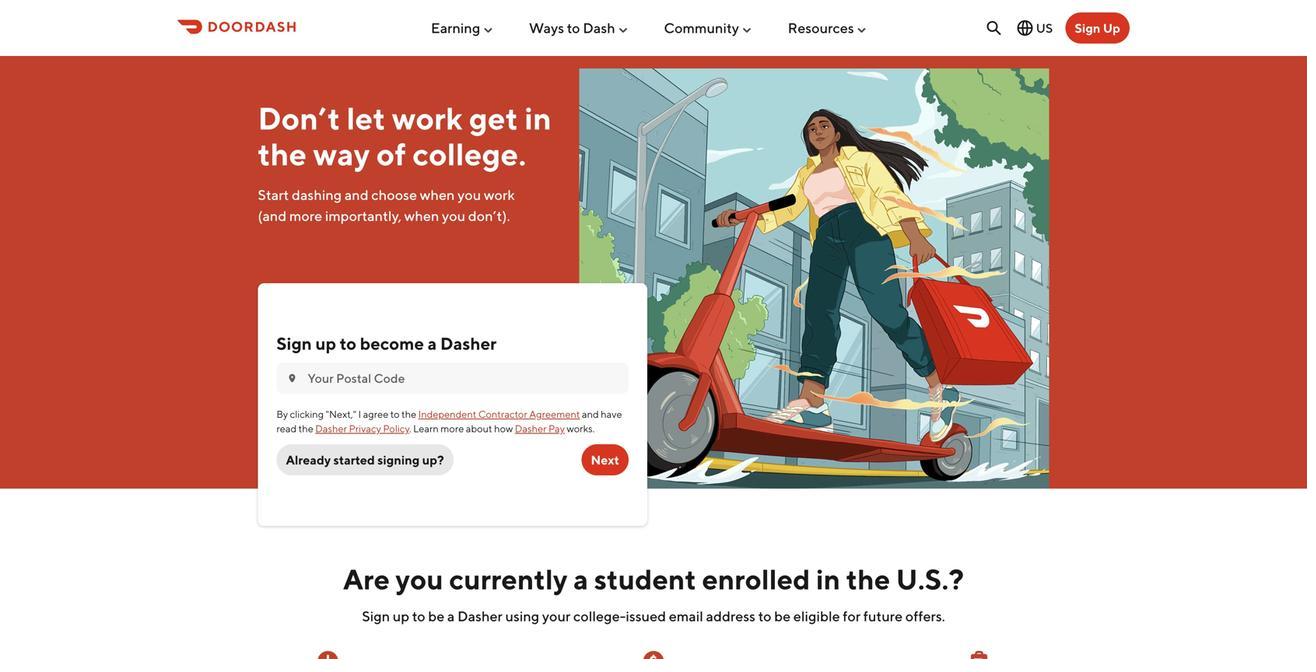 Task type: describe. For each thing, give the bounding box(es) containing it.
your
[[542, 608, 571, 624]]

work inside don't let work get in the way of college.
[[392, 100, 463, 137]]

community link
[[664, 13, 753, 43]]

signing
[[378, 453, 420, 467]]

dasher privacy policy . learn more about how dasher pay works.
[[315, 423, 595, 435]]

and inside and have read the
[[582, 408, 599, 420]]

let
[[347, 100, 386, 137]]

by clicking "next," i agree to the independent contractor agreement
[[277, 408, 580, 420]]

how
[[494, 423, 513, 435]]

1 be from the left
[[428, 608, 445, 624]]

privacy
[[349, 423, 381, 435]]

are you currently a student enrolled in the u.s.?
[[343, 563, 964, 596]]

order hotbag fill image
[[967, 649, 992, 659]]

2 be from the left
[[774, 608, 791, 624]]

sign up to be a dasher using your college-issued email address to be eligible for future offers.
[[362, 608, 945, 624]]

1 vertical spatial when
[[404, 207, 439, 224]]

0 vertical spatial you
[[458, 186, 481, 203]]

student
[[594, 563, 697, 596]]

enrolled
[[702, 563, 811, 596]]

contractor
[[479, 408, 527, 420]]

works.
[[567, 423, 595, 435]]

location pin image
[[286, 372, 298, 385]]

agreement
[[529, 408, 580, 420]]

using
[[505, 608, 540, 624]]

have
[[601, 408, 622, 420]]

of
[[376, 135, 406, 172]]

0 vertical spatial when
[[420, 186, 455, 203]]

"next,"
[[326, 408, 357, 420]]

email
[[669, 608, 703, 624]]

work inside start dashing and choose when you work (and more importantly, when you don't).
[[484, 186, 515, 203]]

more inside start dashing and choose when you work (and more importantly, when you don't).
[[289, 207, 322, 224]]

resources link
[[788, 13, 868, 43]]

in inside don't let work get in the way of college.
[[525, 100, 552, 137]]

sign for sign up to become a dasher
[[277, 333, 312, 354]]

start
[[258, 186, 289, 203]]

importantly,
[[325, 207, 402, 224]]

us
[[1036, 21, 1053, 35]]

Your Postal Code text field
[[308, 370, 619, 387]]

currently
[[449, 563, 568, 596]]

the inside don't let work get in the way of college.
[[258, 135, 307, 172]]

the inside and have read the
[[299, 423, 313, 435]]

2 horizontal spatial a
[[574, 563, 589, 596]]

2 vertical spatial you
[[396, 563, 444, 596]]

eligible
[[794, 608, 840, 624]]

globe line image
[[1016, 19, 1035, 37]]

already
[[286, 453, 331, 467]]

policy
[[383, 423, 409, 435]]

up for become
[[315, 333, 336, 354]]

already started signing up?
[[286, 453, 444, 467]]

way
[[313, 135, 370, 172]]

pay
[[549, 423, 565, 435]]

the up future
[[846, 563, 891, 596]]

time fill image
[[315, 649, 340, 659]]

money circle enabled fill image
[[641, 649, 666, 659]]

don't
[[258, 100, 340, 137]]

independent contractor agreement link
[[418, 408, 580, 420]]

up for be
[[393, 608, 409, 624]]

by
[[277, 408, 288, 420]]



Task type: locate. For each thing, give the bounding box(es) containing it.
more down dashing
[[289, 207, 322, 224]]

started
[[333, 453, 375, 467]]

sign up
[[1075, 21, 1121, 35]]

in right get
[[525, 100, 552, 137]]

1 vertical spatial more
[[441, 423, 464, 435]]

0 vertical spatial sign
[[1075, 21, 1101, 35]]

in
[[525, 100, 552, 137], [816, 563, 841, 596]]

and
[[345, 186, 369, 203], [582, 408, 599, 420]]

0 vertical spatial work
[[392, 100, 463, 137]]

0 horizontal spatial up
[[315, 333, 336, 354]]

sign up button
[[1066, 12, 1130, 44]]

dasher left pay
[[515, 423, 547, 435]]

0 horizontal spatial sign
[[277, 333, 312, 354]]

dasher up your postal code text box
[[440, 333, 497, 354]]

a for become
[[428, 333, 437, 354]]

2 vertical spatial sign
[[362, 608, 390, 624]]

i
[[358, 408, 361, 420]]

1 vertical spatial up
[[393, 608, 409, 624]]

community
[[664, 20, 739, 36]]

dasher down "next,"
[[315, 423, 347, 435]]

sign inside button
[[1075, 21, 1101, 35]]

future
[[864, 608, 903, 624]]

dashing
[[292, 186, 342, 203]]

up?
[[422, 453, 444, 467]]

don't let work get in the way of college.
[[258, 100, 552, 172]]

1 horizontal spatial a
[[447, 608, 455, 624]]

1 vertical spatial sign
[[277, 333, 312, 354]]

and up importantly,
[[345, 186, 369, 203]]

about
[[466, 423, 492, 435]]

dash
[[583, 20, 615, 36]]

more down independent
[[441, 423, 464, 435]]

to
[[567, 20, 580, 36], [340, 333, 356, 354], [390, 408, 400, 420], [412, 608, 425, 624], [758, 608, 772, 624]]

college-
[[573, 608, 626, 624]]

2 vertical spatial a
[[447, 608, 455, 624]]

you
[[458, 186, 481, 203], [442, 207, 466, 224], [396, 563, 444, 596]]

you left the don't).
[[442, 207, 466, 224]]

0 vertical spatial more
[[289, 207, 322, 224]]

1 horizontal spatial and
[[582, 408, 599, 420]]

work up the don't).
[[484, 186, 515, 203]]

ways to dash link
[[529, 13, 629, 43]]

0 horizontal spatial more
[[289, 207, 322, 224]]

1 horizontal spatial be
[[774, 608, 791, 624]]

earning link
[[431, 13, 494, 43]]

when right choose
[[420, 186, 455, 203]]

more
[[289, 207, 322, 224], [441, 423, 464, 435]]

1 vertical spatial you
[[442, 207, 466, 224]]

2 horizontal spatial sign
[[1075, 21, 1101, 35]]

start dashing and choose when you work (and more importantly, when you don't).
[[258, 186, 515, 224]]

sign down are in the bottom left of the page
[[362, 608, 390, 624]]

(and
[[258, 207, 287, 224]]

dasher
[[440, 333, 497, 354], [315, 423, 347, 435], [515, 423, 547, 435], [458, 608, 503, 624]]

sign for sign up
[[1075, 21, 1101, 35]]

the
[[258, 135, 307, 172], [402, 408, 416, 420], [299, 423, 313, 435], [846, 563, 891, 596]]

up
[[315, 333, 336, 354], [393, 608, 409, 624]]

1 horizontal spatial sign
[[362, 608, 390, 624]]

and have read the
[[277, 408, 622, 435]]

learn
[[413, 423, 439, 435]]

issued
[[626, 608, 666, 624]]

resources
[[788, 20, 854, 36]]

are
[[343, 563, 390, 596]]

work
[[392, 100, 463, 137], [484, 186, 515, 203]]

dasher pay link
[[515, 423, 565, 435]]

dasher left using
[[458, 608, 503, 624]]

get
[[469, 100, 518, 137]]

u.s.?
[[896, 563, 964, 596]]

college.
[[413, 135, 526, 172]]

sign up location pin icon
[[277, 333, 312, 354]]

sign up to become a dasher
[[277, 333, 497, 354]]

0 vertical spatial in
[[525, 100, 552, 137]]

0 horizontal spatial work
[[392, 100, 463, 137]]

you up the don't).
[[458, 186, 481, 203]]

independent
[[418, 408, 477, 420]]

for
[[843, 608, 861, 624]]

1 vertical spatial a
[[574, 563, 589, 596]]

1 vertical spatial in
[[816, 563, 841, 596]]

choose
[[371, 186, 417, 203]]

1 horizontal spatial up
[[393, 608, 409, 624]]

a up college-
[[574, 563, 589, 596]]

next
[[591, 453, 619, 467]]

a right become
[[428, 333, 437, 354]]

1 vertical spatial work
[[484, 186, 515, 203]]

and up works.
[[582, 408, 599, 420]]

1 horizontal spatial work
[[484, 186, 515, 203]]

you right are in the bottom left of the page
[[396, 563, 444, 596]]

0 vertical spatial and
[[345, 186, 369, 203]]

0 horizontal spatial be
[[428, 608, 445, 624]]

a
[[428, 333, 437, 354], [574, 563, 589, 596], [447, 608, 455, 624]]

the down clicking
[[299, 423, 313, 435]]

become
[[360, 333, 424, 354]]

read
[[277, 423, 297, 435]]

0 horizontal spatial and
[[345, 186, 369, 203]]

0 vertical spatial a
[[428, 333, 437, 354]]

in up the eligible
[[816, 563, 841, 596]]

0 horizontal spatial in
[[525, 100, 552, 137]]

1 horizontal spatial more
[[441, 423, 464, 435]]

dx illustration scooter image
[[580, 68, 1050, 489]]

sign left up
[[1075, 21, 1101, 35]]

1 vertical spatial and
[[582, 408, 599, 420]]

1 horizontal spatial in
[[816, 563, 841, 596]]

ways to dash
[[529, 20, 615, 36]]

sign for sign up to be a dasher using your college-issued email address to be eligible for future offers.
[[362, 608, 390, 624]]

clicking
[[290, 408, 324, 420]]

0 horizontal spatial a
[[428, 333, 437, 354]]

address
[[706, 608, 756, 624]]

dasher privacy policy link
[[315, 423, 409, 435]]

a for be
[[447, 608, 455, 624]]

work right let
[[392, 100, 463, 137]]

.
[[409, 423, 411, 435]]

the up .
[[402, 408, 416, 420]]

when
[[420, 186, 455, 203], [404, 207, 439, 224]]

0 vertical spatial up
[[315, 333, 336, 354]]

when down choose
[[404, 207, 439, 224]]

already started signing up? button
[[277, 444, 454, 476]]

sign
[[1075, 21, 1101, 35], [277, 333, 312, 354], [362, 608, 390, 624]]

earning
[[431, 20, 480, 36]]

up
[[1103, 21, 1121, 35]]

the up the start
[[258, 135, 307, 172]]

a down currently
[[447, 608, 455, 624]]

ways
[[529, 20, 564, 36]]

agree
[[363, 408, 389, 420]]

next button
[[582, 444, 629, 476]]

be
[[428, 608, 445, 624], [774, 608, 791, 624]]

and inside start dashing and choose when you work (and more importantly, when you don't).
[[345, 186, 369, 203]]

offers.
[[906, 608, 945, 624]]

don't).
[[468, 207, 510, 224]]



Task type: vqa. For each thing, say whether or not it's contained in the screenshot.
U.S.?
yes



